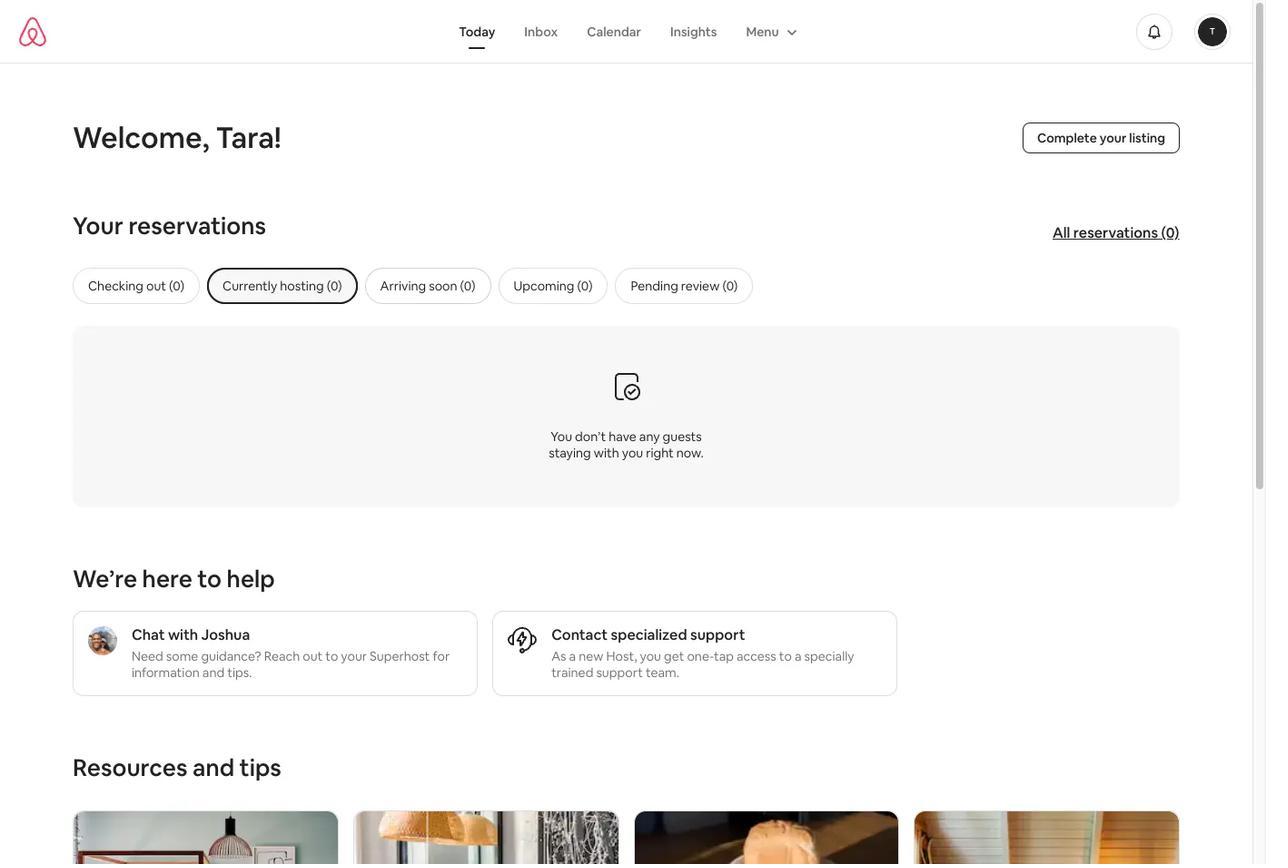 Task type: locate. For each thing, give the bounding box(es) containing it.
checking out (0)
[[88, 278, 184, 294]]

1 horizontal spatial your
[[1100, 130, 1127, 146]]

0 horizontal spatial with
[[168, 626, 198, 645]]

guidance?
[[201, 649, 261, 665]]

1 horizontal spatial to
[[326, 649, 338, 665]]

as
[[552, 649, 566, 665]]

out (0)
[[146, 278, 184, 294]]

1 horizontal spatial with
[[594, 445, 619, 461]]

tips
[[240, 753, 281, 784]]

reservations
[[129, 211, 266, 242], [1074, 223, 1159, 242]]

2 a from the left
[[795, 649, 802, 665]]

0 horizontal spatial a
[[569, 649, 576, 665]]

have
[[609, 428, 637, 445]]

menu
[[746, 23, 779, 40]]

insights link
[[656, 14, 732, 49]]

reservations for all
[[1074, 223, 1159, 242]]

1 vertical spatial your
[[341, 649, 367, 665]]

your
[[1100, 130, 1127, 146], [341, 649, 367, 665]]

a left specially
[[795, 649, 802, 665]]

you
[[551, 428, 572, 445]]

with inside you don't have any guests staying with you right now.
[[594, 445, 619, 461]]

for
[[433, 649, 450, 665]]

inbox
[[525, 23, 558, 40]]

support
[[691, 626, 745, 645]]

your right out at the left of the page
[[341, 649, 367, 665]]

0 vertical spatial with
[[594, 445, 619, 461]]

with up some
[[168, 626, 198, 645]]

1 horizontal spatial reservations
[[1074, 223, 1159, 242]]

1 a from the left
[[569, 649, 576, 665]]

host,
[[606, 649, 637, 665]]

currently
[[223, 278, 277, 294]]

reservations up 'out (0)'
[[129, 211, 266, 242]]

complete your listing
[[1037, 130, 1166, 146]]

1 horizontal spatial (0)
[[1162, 223, 1180, 242]]

1 vertical spatial you
[[640, 649, 661, 665]]

reservation filters group
[[73, 268, 1217, 304]]

pending
[[631, 278, 679, 294]]

reservations for your
[[129, 211, 266, 242]]

1 vertical spatial (0)
[[577, 278, 593, 294]]

reservations right all
[[1074, 223, 1159, 242]]

0 horizontal spatial reservations
[[129, 211, 266, 242]]

checking
[[88, 278, 144, 294]]

and
[[193, 753, 234, 784]]

contact
[[552, 626, 608, 645]]

1 horizontal spatial a
[[795, 649, 802, 665]]

resources and tips
[[73, 753, 281, 784]]

welcome, tara!
[[73, 119, 282, 156]]

complete your listing link
[[1023, 123, 1180, 154]]

your left listing
[[1100, 130, 1127, 146]]

today
[[459, 23, 495, 40]]

your inside chat with joshua need some guidance? reach out to your superhost for information and tips.
[[341, 649, 367, 665]]

with
[[594, 445, 619, 461], [168, 626, 198, 645]]

with right staying
[[594, 445, 619, 461]]

to left help
[[197, 564, 222, 595]]

specially
[[805, 649, 855, 665]]

to right 'access' on the right of the page
[[779, 649, 792, 665]]

here
[[142, 564, 192, 595]]

you don't have any guests staying with you right now.
[[549, 428, 704, 461]]

0 vertical spatial (0)
[[1162, 223, 1180, 242]]

pending review (0)
[[631, 278, 738, 294]]

right now.
[[646, 445, 704, 461]]

you inside you don't have any guests staying with you right now.
[[622, 445, 643, 461]]

get
[[664, 649, 685, 665]]

to
[[197, 564, 222, 595], [326, 649, 338, 665], [779, 649, 792, 665]]

thumbnail card image
[[74, 812, 338, 865], [74, 812, 338, 865], [354, 812, 618, 865], [354, 812, 618, 865], [635, 812, 899, 865], [635, 812, 899, 865], [915, 812, 1179, 865], [915, 812, 1179, 865]]

0 vertical spatial you
[[622, 445, 643, 461]]

you down specialized on the bottom of page
[[640, 649, 661, 665]]

(0)
[[1162, 223, 1180, 242], [577, 278, 593, 294]]

any
[[639, 428, 660, 445]]

we're here to help
[[73, 564, 275, 595]]

0 horizontal spatial (0)
[[577, 278, 593, 294]]

you inside "contact specialized support as a new host, you get one-tap access to a specially trained support team."
[[640, 649, 661, 665]]

inbox link
[[510, 14, 573, 49]]

all reservations (0) link
[[1044, 215, 1189, 251]]

your reservations
[[73, 211, 266, 242]]

one-
[[687, 649, 714, 665]]

1 vertical spatial with
[[168, 626, 198, 645]]

0 horizontal spatial your
[[341, 649, 367, 665]]

access
[[737, 649, 777, 665]]

2 horizontal spatial to
[[779, 649, 792, 665]]

a
[[569, 649, 576, 665], [795, 649, 802, 665]]

tap
[[714, 649, 734, 665]]

upcoming (0)
[[514, 278, 593, 294]]

to right out at the left of the page
[[326, 649, 338, 665]]

your
[[73, 211, 123, 242]]

you left right now.
[[622, 445, 643, 461]]

menu button
[[732, 14, 808, 49]]

a right "as"
[[569, 649, 576, 665]]

you for support
[[640, 649, 661, 665]]

out
[[303, 649, 323, 665]]

soon (0)
[[429, 278, 476, 294]]

you
[[622, 445, 643, 461], [640, 649, 661, 665]]



Task type: describe. For each thing, give the bounding box(es) containing it.
guests
[[663, 428, 702, 445]]

some
[[166, 649, 198, 665]]

listing
[[1130, 130, 1166, 146]]

calendar
[[587, 23, 641, 40]]

to inside chat with joshua need some guidance? reach out to your superhost for information and tips.
[[326, 649, 338, 665]]

trained
[[552, 665, 594, 681]]

chat with joshua need some guidance? reach out to your superhost for information and tips.
[[132, 626, 450, 681]]

need
[[132, 649, 163, 665]]

with inside chat with joshua need some guidance? reach out to your superhost for information and tips.
[[168, 626, 198, 645]]

upcoming
[[514, 278, 575, 294]]

you for have
[[622, 445, 643, 461]]

reach
[[264, 649, 300, 665]]

information
[[132, 665, 200, 681]]

and tips.
[[202, 665, 252, 681]]

resources
[[73, 753, 188, 784]]

insights
[[671, 23, 717, 40]]

main navigation menu image
[[1198, 17, 1227, 46]]

complete
[[1037, 130, 1097, 146]]

today link
[[444, 14, 510, 49]]

arriving
[[380, 278, 426, 294]]

welcome,
[[73, 119, 210, 156]]

specialized
[[611, 626, 687, 645]]

contact specialized support as a new host, you get one-tap access to a specially trained support team.
[[552, 626, 855, 681]]

review (0)
[[681, 278, 738, 294]]

all reservations (0)
[[1053, 223, 1180, 242]]

new
[[579, 649, 604, 665]]

staying
[[549, 445, 591, 461]]

help
[[227, 564, 275, 595]]

currently hosting (0)
[[223, 278, 342, 294]]

to inside "contact specialized support as a new host, you get one-tap access to a specially trained support team."
[[779, 649, 792, 665]]

don't
[[575, 428, 606, 445]]

arriving soon (0)
[[380, 278, 476, 294]]

0 vertical spatial your
[[1100, 130, 1127, 146]]

chat
[[132, 626, 165, 645]]

joshua
[[201, 626, 250, 645]]

we're
[[73, 564, 137, 595]]

superhost
[[370, 649, 430, 665]]

support team.
[[596, 665, 680, 681]]

(0) inside reservation filters group
[[577, 278, 593, 294]]

0 horizontal spatial to
[[197, 564, 222, 595]]

calendar link
[[573, 14, 656, 49]]

hosting (0)
[[280, 278, 342, 294]]

tara!
[[216, 119, 282, 156]]

all
[[1053, 223, 1071, 242]]



Task type: vqa. For each thing, say whether or not it's contained in the screenshot.
the exit within 'Save & exit' link
no



